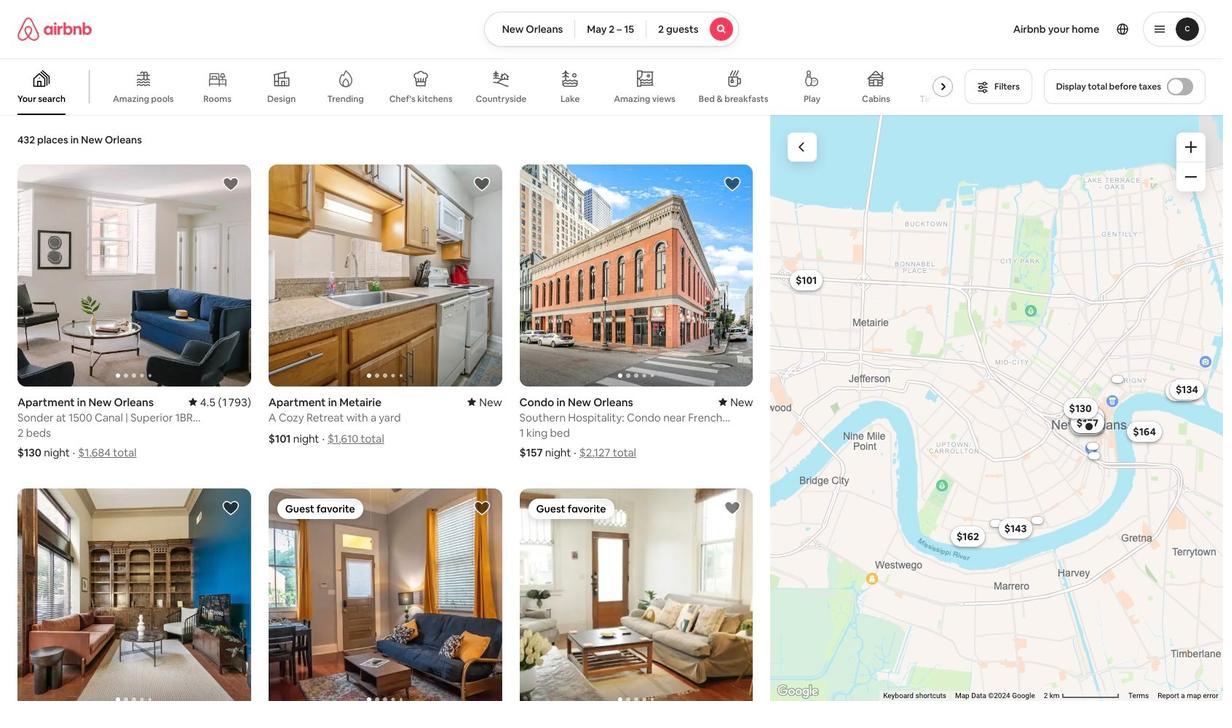 Task type: vqa. For each thing, say whether or not it's contained in the screenshot.
3rd SHARE button
no



Task type: describe. For each thing, give the bounding box(es) containing it.
1 add to wishlist: home in new orleans image from the left
[[473, 499, 491, 517]]

2 add to wishlist: home in new orleans image from the left
[[724, 499, 742, 517]]

add to wishlist: condo in new orleans image
[[222, 499, 239, 517]]

google map
showing 23 stays. region
[[771, 115, 1223, 701]]

zoom out image
[[1186, 171, 1197, 183]]



Task type: locate. For each thing, give the bounding box(es) containing it.
add to wishlist: apartment in metairie image
[[473, 176, 491, 193]]

zoom in image
[[1186, 141, 1197, 153]]

None search field
[[484, 12, 739, 47]]

add to wishlist: home in new orleans image
[[473, 499, 491, 517], [724, 499, 742, 517]]

the location you searched image
[[1084, 420, 1096, 432]]

1 horizontal spatial add to wishlist: home in new orleans image
[[724, 499, 742, 517]]

add to wishlist: apartment in new orleans image
[[222, 176, 239, 193]]

group
[[0, 58, 967, 115], [17, 165, 251, 387], [269, 165, 502, 387], [520, 165, 753, 387], [17, 488, 251, 701], [269, 488, 502, 701], [520, 488, 753, 701]]

add to wishlist: condo in new orleans image
[[724, 176, 742, 193]]

0 horizontal spatial add to wishlist: home in new orleans image
[[473, 499, 491, 517]]

profile element
[[757, 0, 1206, 58]]

google image
[[774, 682, 822, 701]]



